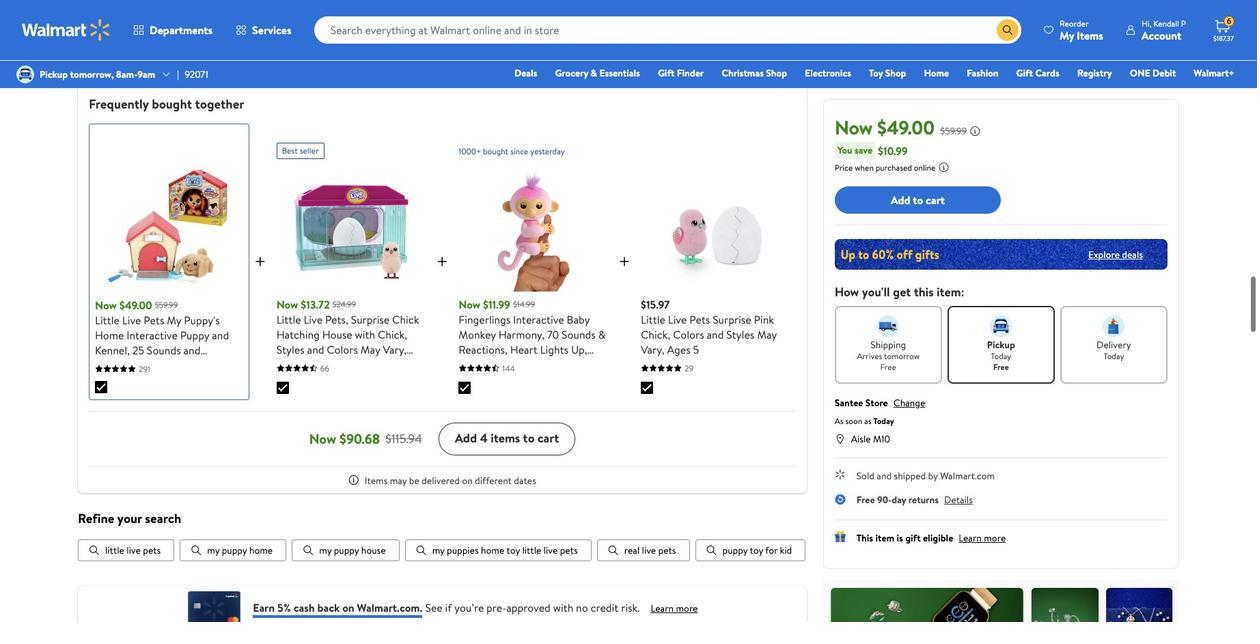 Task type: vqa. For each thing, say whether or not it's contained in the screenshot.
Mainstays - Green Square Plastic Plate, Etched, 10-inch image at the bottom left
no



Task type: describe. For each thing, give the bounding box(es) containing it.
legal information image
[[938, 162, 949, 173]]

live for real
[[642, 544, 656, 558]]

my puppy house button
[[292, 540, 399, 562]]

may
[[390, 474, 407, 488]]

5 inside $15.97 little live pets surprise pink chick, colors and styles may vary, ages 5
[[693, 342, 699, 357]]

one debit link
[[1124, 66, 1182, 81]]

puppy toy for kid button
[[695, 540, 806, 562]]

kendall
[[1154, 17, 1179, 29]]

grocery
[[555, 66, 588, 80]]

now for now $13.72 $24.99 little live pets, surprise chick hatching house with chick, styles and colors may vary, ages 5
[[277, 297, 298, 312]]

walmart.com.
[[357, 600, 423, 615]]

how
[[835, 284, 859, 301]]

bought for 1000+
[[483, 145, 509, 157]]

and inside $15.97 little live pets surprise pink chick, colors and styles may vary, ages 5
[[707, 327, 724, 342]]

item:
[[937, 284, 965, 301]]

little live pets surprise pink chick, colors and styles may vary, ages 5 image
[[652, 164, 779, 291]]

puppy toy for kid
[[723, 544, 792, 558]]

and right puppy
[[212, 328, 229, 343]]

together
[[195, 95, 244, 112]]

aisle
[[851, 433, 871, 446]]

gift finder
[[658, 66, 704, 80]]

little for little live pets my puppy's home interactive puppy and kennel, 25  sounds and reactions, ages 5
[[95, 313, 120, 328]]

$10.99
[[878, 143, 908, 158]]

to inside now $11.99 $14.99 fingerlings interactive baby monkey harmony, 70  sounds & reactions, heart lights up, fuzzy faux fur, reacts to touch (ages 5 )
[[566, 357, 576, 372]]

christmas shop
[[722, 66, 787, 80]]

real live pets list item
[[597, 540, 690, 562]]

styles inside $15.97 little live pets surprise pink chick, colors and styles may vary, ages 5
[[727, 327, 755, 342]]

intent image for shipping image
[[878, 316, 899, 338]]

toy shop
[[869, 66, 906, 80]]

now for now $90.68 $115.94
[[309, 430, 336, 448]]

fuzzy
[[459, 357, 485, 372]]

pink
[[754, 312, 774, 327]]

puppies
[[447, 544, 479, 558]]

)
[[497, 372, 501, 387]]

1 vertical spatial items
[[365, 474, 388, 488]]

Search search field
[[314, 16, 1022, 44]]

chick, inside now $13.72 $24.99 little live pets, surprise chick hatching house with chick, styles and colors may vary, ages 5
[[378, 327, 407, 342]]

for
[[766, 544, 778, 558]]

on for back
[[342, 600, 354, 615]]

sounds inside now $49.00 $59.99 little live pets my puppy's home interactive puppy and kennel, 25  sounds and reactions, ages 5
[[147, 343, 181, 358]]

refine your search
[[78, 509, 181, 527]]

5%
[[277, 600, 291, 615]]

reactions, inside now $49.00 $59.99 little live pets my puppy's home interactive puppy and kennel, 25  sounds and reactions, ages 5
[[95, 358, 144, 373]]

capital one  earn 5% cash back on walmart.com. see if you're pre-approved with no credit risk. learn more element
[[651, 602, 698, 616]]

reorder my items
[[1060, 17, 1104, 43]]

0 vertical spatial cart
[[926, 193, 945, 208]]

up,
[[571, 342, 587, 357]]

0 horizontal spatial learn
[[651, 602, 674, 615]]

1 horizontal spatial with
[[553, 600, 574, 615]]

electronics link
[[799, 66, 858, 81]]

when
[[855, 162, 874, 174]]

details
[[944, 493, 973, 507]]

reactions, inside now $11.99 $14.99 fingerlings interactive baby monkey harmony, 70  sounds & reactions, heart lights up, fuzzy faux fur, reacts to touch (ages 5 )
[[459, 342, 508, 357]]

fashion link
[[961, 66, 1005, 81]]

8am-
[[116, 68, 138, 81]]

free inside "shipping arrives tomorrow free"
[[881, 361, 896, 373]]

ages inside $15.97 little live pets surprise pink chick, colors and styles may vary, ages 5
[[667, 342, 691, 357]]

pets inside $15.97 little live pets surprise pink chick, colors and styles may vary, ages 5
[[690, 312, 710, 327]]

to inside the "add to cart" button
[[913, 193, 923, 208]]

california
[[89, 18, 136, 33]]

live for little
[[127, 544, 141, 558]]

my puppy home list item
[[180, 540, 286, 562]]

3 plus image from the left
[[616, 254, 633, 270]]

0 horizontal spatial cart
[[538, 430, 559, 447]]

home inside now $49.00 $59.99 little live pets my puppy's home interactive puppy and kennel, 25  sounds and reactions, ages 5
[[95, 328, 124, 343]]

refine
[[78, 509, 114, 527]]

as
[[835, 415, 844, 427]]

chick
[[392, 312, 419, 327]]

surprise inside $15.97 little live pets surprise pink chick, colors and styles may vary, ages 5
[[713, 312, 751, 327]]

0 vertical spatial &
[[591, 66, 597, 80]]

vary, inside now $13.72 $24.99 little live pets, surprise chick hatching house with chick, styles and colors may vary, ages 5
[[383, 342, 407, 357]]

items inside reorder my items
[[1077, 28, 1104, 43]]

fur,
[[512, 357, 529, 372]]

shipping
[[871, 338, 906, 352]]

christmas shop link
[[716, 66, 793, 81]]

hatching
[[277, 327, 320, 342]]

seller
[[300, 145, 319, 156]]

toy inside list item
[[750, 544, 763, 558]]

and inside now $13.72 $24.99 little live pets, surprise chick hatching house with chick, styles and colors may vary, ages 5
[[307, 342, 324, 357]]

fingerlings interactive baby monkey harmony, 70  sounds & reactions, heart lights up, fuzzy faux fur, reacts to touch (ages 5 ) image
[[470, 164, 597, 291]]

delivery
[[1097, 338, 1131, 352]]

house
[[361, 544, 386, 558]]

my inside now $49.00 $59.99 little live pets my puppy's home interactive puppy and kennel, 25  sounds and reactions, ages 5
[[167, 313, 181, 328]]

real live pets
[[624, 544, 676, 558]]

save
[[855, 143, 873, 157]]

70
[[547, 327, 559, 342]]

puppy
[[180, 328, 209, 343]]

$49.00 for now $49.00 $59.99 little live pets my puppy's home interactive puppy and kennel, 25  sounds and reactions, ages 5
[[119, 298, 152, 313]]

tomorrow,
[[70, 68, 114, 81]]

best
[[282, 145, 298, 156]]

my for my puppy house
[[319, 544, 332, 558]]

search icon image
[[1002, 25, 1013, 36]]

if
[[445, 600, 452, 615]]

delivered
[[422, 474, 460, 488]]

toy inside 'list item'
[[507, 544, 520, 558]]

now $90.68 $115.94
[[309, 430, 422, 448]]

surprise inside now $13.72 $24.99 little live pets, surprise chick hatching house with chick, styles and colors may vary, ages 5
[[351, 312, 390, 327]]

different
[[475, 474, 512, 488]]

home for puppies
[[481, 544, 504, 558]]

tomorrow
[[884, 351, 920, 362]]

0 vertical spatial $59.99
[[940, 124, 967, 138]]

departments
[[150, 23, 213, 38]]

puppy for home
[[222, 544, 247, 558]]

little live pets list item
[[78, 540, 174, 562]]

account
[[1142, 28, 1182, 43]]

pickup for tomorrow,
[[40, 68, 68, 81]]

day
[[892, 493, 906, 507]]

gift for gift finder
[[658, 66, 675, 80]]

intent image for delivery image
[[1103, 316, 1125, 338]]

5 inside now $11.99 $14.99 fingerlings interactive baby monkey harmony, 70  sounds & reactions, heart lights up, fuzzy faux fur, reacts to touch (ages 5 )
[[488, 372, 494, 387]]

purchased
[[876, 162, 912, 174]]

hi,
[[1142, 17, 1152, 29]]

little inside 'my puppies home toy little live pets' button
[[522, 544, 541, 558]]

$49.00 for now $49.00
[[877, 114, 935, 141]]

deals link
[[508, 66, 544, 81]]

with inside now $13.72 $24.99 little live pets, surprise chick hatching house with chick, styles and colors may vary, ages 5
[[355, 327, 375, 342]]

m10
[[873, 433, 890, 446]]

real
[[624, 544, 640, 558]]

|
[[177, 68, 179, 81]]

vary, inside $15.97 little live pets surprise pink chick, colors and styles may vary, ages 5
[[641, 342, 665, 357]]

add to cart
[[891, 193, 945, 208]]

list containing little live pets
[[78, 540, 807, 562]]

home for puppy
[[249, 544, 273, 558]]

kid
[[780, 544, 792, 558]]

you'll
[[862, 284, 890, 301]]

touch
[[579, 357, 607, 372]]

little live pets, surprise chick hatching house with chick, styles and colors may vary, ages 5 image
[[288, 164, 415, 291]]

cash
[[294, 600, 315, 615]]

delivery today
[[1097, 338, 1131, 362]]

my puppy house
[[319, 544, 386, 558]]

approved
[[507, 600, 551, 615]]

live for little live pets, surprise chick hatching house with chick, styles and colors may vary, ages 5
[[304, 312, 323, 327]]

little inside $15.97 little live pets surprise pink chick, colors and styles may vary, ages 5
[[641, 312, 666, 327]]

my for my puppy home
[[207, 544, 220, 558]]

live inside 'list item'
[[544, 544, 558, 558]]

gift
[[906, 532, 921, 545]]

chick, inside $15.97 little live pets surprise pink chick, colors and styles may vary, ages 5
[[641, 327, 670, 342]]

29
[[685, 363, 694, 374]]

little for little live pets, surprise chick hatching house with chick, styles and colors may vary, ages 5
[[277, 312, 301, 327]]



Task type: locate. For each thing, give the bounding box(es) containing it.
1 puppy from the left
[[222, 544, 247, 558]]

details button
[[944, 493, 973, 507]]

today inside delivery today
[[1104, 351, 1124, 362]]

& inside now $11.99 $14.99 fingerlings interactive baby monkey harmony, 70  sounds & reactions, heart lights up, fuzzy faux fur, reacts to touch (ages 5 )
[[598, 327, 606, 342]]

2 little from the left
[[522, 544, 541, 558]]

5 left )
[[488, 372, 494, 387]]

pets
[[143, 544, 161, 558], [560, 544, 578, 558], [658, 544, 676, 558]]

1 horizontal spatial shop
[[885, 66, 906, 80]]

0 horizontal spatial my
[[167, 313, 181, 328]]

pets up 25
[[144, 313, 164, 328]]

now inside now $11.99 $14.99 fingerlings interactive baby monkey harmony, 70  sounds & reactions, heart lights up, fuzzy faux fur, reacts to touch (ages 5 )
[[459, 297, 480, 312]]

home link
[[918, 66, 955, 81]]

more right eligible
[[984, 532, 1006, 545]]

colors inside $15.97 little live pets surprise pink chick, colors and styles may vary, ages 5
[[673, 327, 704, 342]]

change button
[[894, 396, 925, 410]]

0 horizontal spatial live
[[122, 313, 141, 328]]

None checkbox
[[277, 382, 289, 394], [641, 382, 653, 394], [277, 382, 289, 394], [641, 382, 653, 394]]

services button
[[224, 14, 303, 46]]

to inside add 4 items to cart button
[[523, 430, 535, 447]]

1 vertical spatial add
[[455, 430, 477, 447]]

0 horizontal spatial surprise
[[351, 312, 390, 327]]

90-
[[877, 493, 892, 507]]

1 my from the left
[[207, 544, 220, 558]]

my left puppy's
[[167, 313, 181, 328]]

live up the 29
[[668, 312, 687, 327]]

shop for christmas shop
[[766, 66, 787, 80]]

1 chick, from the left
[[378, 327, 407, 342]]

you
[[838, 143, 852, 157]]

0 horizontal spatial more
[[676, 602, 698, 615]]

to
[[913, 193, 923, 208], [566, 357, 576, 372], [523, 430, 535, 447]]

more right risk.
[[676, 602, 698, 615]]

live up 25
[[122, 313, 141, 328]]

sounds
[[562, 327, 596, 342], [147, 343, 181, 358]]

$49.00
[[877, 114, 935, 141], [119, 298, 152, 313]]

1 vertical spatial interactive
[[127, 328, 178, 343]]

bought
[[152, 95, 192, 112], [483, 145, 509, 157]]

may
[[757, 327, 777, 342], [361, 342, 380, 357]]

home left 25
[[95, 328, 124, 343]]

1 little from the left
[[105, 544, 124, 558]]

toy right puppies
[[507, 544, 520, 558]]

styles inside now $13.72 $24.99 little live pets, surprise chick hatching house with chick, styles and colors may vary, ages 5
[[277, 342, 305, 357]]

3 pets from the left
[[658, 544, 676, 558]]

1 horizontal spatial learn
[[959, 532, 982, 545]]

0 vertical spatial more
[[984, 532, 1006, 545]]

0 vertical spatial sounds
[[562, 327, 596, 342]]

2 vary, from the left
[[641, 342, 665, 357]]

gift cards
[[1016, 66, 1060, 80]]

this item is gift eligible learn more
[[857, 532, 1006, 545]]

gifting made easy image
[[835, 532, 846, 543]]

now left $13.72 at the left
[[277, 297, 298, 312]]

2 horizontal spatial live
[[668, 312, 687, 327]]

live left the 'pets,'
[[304, 312, 323, 327]]

pets right $15.97
[[690, 312, 710, 327]]

with left no
[[553, 600, 574, 615]]

interactive inside now $49.00 $59.99 little live pets my puppy's home interactive puppy and kennel, 25  sounds and reactions, ages 5
[[127, 328, 178, 343]]

one
[[1130, 66, 1151, 80]]

2 puppy from the left
[[334, 544, 359, 558]]

sounds right 25
[[147, 343, 181, 358]]

puppy inside button
[[222, 544, 247, 558]]

this
[[857, 532, 873, 545]]

dates
[[514, 474, 536, 488]]

1 shop from the left
[[766, 66, 787, 80]]

puppy inside button
[[334, 544, 359, 558]]

1 horizontal spatial free
[[881, 361, 896, 373]]

0 horizontal spatial today
[[874, 415, 894, 427]]

live
[[304, 312, 323, 327], [668, 312, 687, 327], [122, 313, 141, 328]]

 image
[[16, 66, 34, 83]]

2 surprise from the left
[[713, 312, 751, 327]]

2 horizontal spatial my
[[432, 544, 445, 558]]

live inside now $13.72 $24.99 little live pets, surprise chick hatching house with chick, styles and colors may vary, ages 5
[[304, 312, 323, 327]]

2 my from the left
[[319, 544, 332, 558]]

home right puppies
[[481, 544, 504, 558]]

ages for little live pets my puppy's home interactive puppy and kennel, 25  sounds and reactions, ages 5
[[147, 358, 170, 373]]

1 horizontal spatial items
[[1077, 28, 1104, 43]]

grocery & essentials
[[555, 66, 640, 80]]

0 horizontal spatial reactions,
[[95, 358, 144, 373]]

$49.00 up $10.99
[[877, 114, 935, 141]]

live right real on the bottom of the page
[[642, 544, 656, 558]]

and right sold
[[877, 469, 892, 483]]

bought down |
[[152, 95, 192, 112]]

on left different
[[462, 474, 473, 488]]

1 horizontal spatial live
[[304, 312, 323, 327]]

registry link
[[1071, 66, 1118, 81]]

1 live from the left
[[127, 544, 141, 558]]

my for my puppies home toy little live pets
[[432, 544, 445, 558]]

home
[[249, 544, 273, 558], [481, 544, 504, 558]]

free inside 'pickup today free'
[[993, 361, 1009, 373]]

pets right real on the bottom of the page
[[658, 544, 676, 558]]

home up earn
[[249, 544, 273, 558]]

add left 4
[[455, 430, 477, 447]]

home left fashion 'link'
[[924, 66, 949, 80]]

sounds right 70
[[562, 327, 596, 342]]

toy left for
[[750, 544, 763, 558]]

free down shipping
[[881, 361, 896, 373]]

2 horizontal spatial free
[[993, 361, 1009, 373]]

0 horizontal spatial $59.99
[[155, 299, 178, 311]]

explore
[[1088, 248, 1120, 261]]

0 horizontal spatial home
[[249, 544, 273, 558]]

0 horizontal spatial little
[[95, 313, 120, 328]]

my up registry link
[[1060, 28, 1074, 43]]

2 pets from the left
[[560, 544, 578, 558]]

0 horizontal spatial to
[[523, 430, 535, 447]]

1 horizontal spatial to
[[566, 357, 576, 372]]

chick, right house
[[378, 327, 407, 342]]

warning
[[213, 18, 253, 33]]

learn right risk.
[[651, 602, 674, 615]]

colors up 66
[[327, 342, 358, 357]]

be
[[409, 474, 419, 488]]

1 horizontal spatial little
[[522, 544, 541, 558]]

item
[[876, 532, 895, 545]]

add down purchased
[[891, 193, 911, 208]]

1 gift from the left
[[658, 66, 675, 80]]

my puppy home button
[[180, 540, 286, 562]]

on right back
[[342, 600, 354, 615]]

learn right eligible
[[959, 532, 982, 545]]

little inside now $13.72 $24.99 little live pets, surprise chick hatching house with chick, styles and colors may vary, ages 5
[[277, 312, 301, 327]]

little
[[277, 312, 301, 327], [641, 312, 666, 327], [95, 313, 120, 328]]

live inside 'button'
[[127, 544, 141, 558]]

2 vertical spatial to
[[523, 430, 535, 447]]

none
[[89, 37, 112, 50]]

1 vertical spatial with
[[553, 600, 574, 615]]

1 horizontal spatial ages
[[277, 357, 300, 372]]

gift left the "cards"
[[1016, 66, 1033, 80]]

heart
[[510, 342, 538, 357]]

pets down search
[[143, 544, 161, 558]]

on for delivered
[[462, 474, 473, 488]]

ages up the 29
[[667, 342, 691, 357]]

shipping arrives tomorrow free
[[857, 338, 920, 373]]

1 vertical spatial home
[[95, 328, 124, 343]]

1 plus image from the left
[[252, 254, 268, 270]]

0 horizontal spatial gift
[[658, 66, 675, 80]]

pets up no
[[560, 544, 578, 558]]

0 vertical spatial reactions,
[[459, 342, 508, 357]]

live inside now $49.00 $59.99 little live pets my puppy's home interactive puppy and kennel, 25  sounds and reactions, ages 5
[[122, 313, 141, 328]]

1 horizontal spatial bought
[[483, 145, 509, 157]]

5 right 291
[[173, 358, 178, 373]]

2 plus image from the left
[[434, 254, 451, 270]]

puppy toy for kid list item
[[695, 540, 806, 562]]

0 horizontal spatial shop
[[766, 66, 787, 80]]

1 vertical spatial more
[[676, 602, 698, 615]]

2 horizontal spatial to
[[913, 193, 923, 208]]

pickup left tomorrow,
[[40, 68, 68, 81]]

learn more about strikethrough prices image
[[970, 126, 981, 137]]

1 horizontal spatial reactions,
[[459, 342, 508, 357]]

1 vertical spatial pickup
[[987, 338, 1015, 352]]

you save $10.99
[[838, 143, 908, 158]]

puppy left for
[[723, 544, 748, 558]]

6 $187.37
[[1214, 15, 1234, 43]]

departments button
[[122, 14, 224, 46]]

5 left 66
[[302, 357, 308, 372]]

pets inside 'button'
[[143, 544, 161, 558]]

now $13.72 $24.99 little live pets, surprise chick hatching house with chick, styles and colors may vary, ages 5
[[277, 297, 419, 372]]

colors inside now $13.72 $24.99 little live pets, surprise chick hatching house with chick, styles and colors may vary, ages 5
[[327, 342, 358, 357]]

reacts
[[532, 357, 564, 372]]

gift cards link
[[1010, 66, 1066, 81]]

little inside now $49.00 $59.99 little live pets my puppy's home interactive puppy and kennel, 25  sounds and reactions, ages 5
[[95, 313, 120, 328]]

ages down hatching
[[277, 357, 300, 372]]

items left the may on the left bottom of page
[[365, 474, 388, 488]]

bought left since at the top left of page
[[483, 145, 509, 157]]

store
[[866, 396, 888, 410]]

soon
[[846, 415, 862, 427]]

0 vertical spatial to
[[913, 193, 923, 208]]

$49.00 inside now $49.00 $59.99 little live pets my puppy's home interactive puppy and kennel, 25  sounds and reactions, ages 5
[[119, 298, 152, 313]]

vary, down the chick
[[383, 342, 407, 357]]

1 horizontal spatial interactive
[[513, 312, 564, 327]]

1 vertical spatial sounds
[[147, 343, 181, 358]]

2 horizontal spatial today
[[1104, 351, 1124, 362]]

3 my from the left
[[432, 544, 445, 558]]

0 horizontal spatial &
[[591, 66, 597, 80]]

my inside button
[[319, 544, 332, 558]]

Walmart Site-Wide search field
[[314, 16, 1022, 44]]

0 vertical spatial on
[[462, 474, 473, 488]]

chick, down $15.97
[[641, 327, 670, 342]]

live up the approved
[[544, 544, 558, 558]]

real live pets button
[[597, 540, 690, 562]]

0 horizontal spatial on
[[342, 600, 354, 615]]

now left $90.68
[[309, 430, 336, 448]]

my inside reorder my items
[[1060, 28, 1074, 43]]

pets inside now $49.00 $59.99 little live pets my puppy's home interactive puppy and kennel, 25  sounds and reactions, ages 5
[[144, 313, 164, 328]]

0 horizontal spatial live
[[127, 544, 141, 558]]

capitalone image
[[187, 592, 242, 623]]

surprise left pink
[[713, 312, 751, 327]]

finder
[[677, 66, 704, 80]]

shop right 'toy'
[[885, 66, 906, 80]]

back
[[317, 600, 340, 615]]

add 4 items to cart button
[[439, 423, 575, 455]]

plus image
[[252, 254, 268, 270], [434, 254, 451, 270], [616, 254, 633, 270]]

puppy left house
[[334, 544, 359, 558]]

chemical
[[166, 18, 210, 33]]

and down puppy's
[[183, 343, 200, 358]]

list
[[78, 540, 807, 562]]

ages
[[667, 342, 691, 357], [277, 357, 300, 372], [147, 358, 170, 373]]

1 horizontal spatial chick,
[[641, 327, 670, 342]]

0 horizontal spatial chick,
[[378, 327, 407, 342]]

puppy inside button
[[723, 544, 748, 558]]

5 inside now $13.72 $24.99 little live pets, surprise chick hatching house with chick, styles and colors may vary, ages 5
[[302, 357, 308, 372]]

my puppy house list item
[[292, 540, 399, 562]]

frequently
[[89, 95, 149, 112]]

may inside $15.97 little live pets surprise pink chick, colors and styles may vary, ages 5
[[757, 327, 777, 342]]

may inside now $13.72 $24.99 little live pets, surprise chick hatching house with chick, styles and colors may vary, ages 5
[[361, 342, 380, 357]]

little live pets my puppy's home interactive puppy and kennel, 25  sounds and reactions, ages 5 image
[[105, 165, 233, 292]]

with right house
[[355, 327, 375, 342]]

california state chemical warning text none
[[89, 18, 275, 50]]

my puppies home toy little live pets list item
[[405, 540, 592, 562]]

pickup down intent image for pickup
[[987, 338, 1015, 352]]

fingerlings
[[459, 312, 511, 327]]

intent image for pickup image
[[990, 316, 1012, 338]]

1 surprise from the left
[[351, 312, 390, 327]]

pets inside 'list item'
[[560, 544, 578, 558]]

1 horizontal spatial pickup
[[987, 338, 1015, 352]]

1 horizontal spatial on
[[462, 474, 473, 488]]

2 home from the left
[[481, 544, 504, 558]]

0 vertical spatial home
[[924, 66, 949, 80]]

puppy for house
[[334, 544, 359, 558]]

1 vertical spatial on
[[342, 600, 354, 615]]

$14.99
[[513, 299, 535, 310]]

house
[[322, 327, 352, 342]]

0 vertical spatial add
[[891, 193, 911, 208]]

1 horizontal spatial styles
[[727, 327, 755, 342]]

2 horizontal spatial live
[[642, 544, 656, 558]]

$49.00 up 25
[[119, 298, 152, 313]]

my left house
[[319, 544, 332, 558]]

1 horizontal spatial live
[[544, 544, 558, 558]]

surprise
[[351, 312, 390, 327], [713, 312, 751, 327]]

1 horizontal spatial today
[[991, 351, 1012, 362]]

my inside button
[[432, 544, 445, 558]]

surprise down $24.99 at the top
[[351, 312, 390, 327]]

pets inside list item
[[658, 544, 676, 558]]

1 horizontal spatial my
[[319, 544, 332, 558]]

0 horizontal spatial interactive
[[127, 328, 178, 343]]

1 horizontal spatial vary,
[[641, 342, 665, 357]]

& right up,
[[598, 327, 606, 342]]

on
[[462, 474, 473, 488], [342, 600, 354, 615]]

ages right 25
[[147, 358, 170, 373]]

0 horizontal spatial colors
[[327, 342, 358, 357]]

my left puppies
[[432, 544, 445, 558]]

free left 90-
[[857, 493, 875, 507]]

home inside 'my puppies home toy little live pets' button
[[481, 544, 504, 558]]

1 vary, from the left
[[383, 342, 407, 357]]

live for little live pets my puppy's home interactive puppy and kennel, 25  sounds and reactions, ages 5
[[122, 313, 141, 328]]

0 vertical spatial $49.00
[[877, 114, 935, 141]]

0 vertical spatial bought
[[152, 95, 192, 112]]

0 horizontal spatial pets
[[144, 313, 164, 328]]

0 vertical spatial items
[[1077, 28, 1104, 43]]

1 vertical spatial $49.00
[[119, 298, 152, 313]]

1 horizontal spatial cart
[[926, 193, 945, 208]]

interactive down $14.99
[[513, 312, 564, 327]]

today down intent image for delivery
[[1104, 351, 1124, 362]]

my inside button
[[207, 544, 220, 558]]

5 up the 29
[[693, 342, 699, 357]]

today inside 'pickup today free'
[[991, 351, 1012, 362]]

since
[[510, 145, 528, 157]]

today inside 'santee store change as soon as today'
[[874, 415, 894, 427]]

to left touch
[[566, 357, 576, 372]]

5 inside now $49.00 $59.99 little live pets my puppy's home interactive puppy and kennel, 25  sounds and reactions, ages 5
[[173, 358, 178, 373]]

1 vertical spatial my
[[167, 313, 181, 328]]

1 horizontal spatial pets
[[560, 544, 578, 558]]

1 pets from the left
[[143, 544, 161, 558]]

2 toy from the left
[[750, 544, 763, 558]]

little inside the little live pets 'button'
[[105, 544, 124, 558]]

best seller
[[282, 145, 319, 156]]

gift inside 'link'
[[1016, 66, 1033, 80]]

2 gift from the left
[[1016, 66, 1033, 80]]

now for now $49.00 $59.99 little live pets my puppy's home interactive puppy and kennel, 25  sounds and reactions, ages 5
[[95, 298, 117, 313]]

0 horizontal spatial free
[[857, 493, 875, 507]]

interactive
[[513, 312, 564, 327], [127, 328, 178, 343]]

1 vertical spatial learn
[[651, 602, 674, 615]]

as
[[864, 415, 872, 427]]

walmart image
[[22, 19, 111, 41]]

2 live from the left
[[544, 544, 558, 558]]

0 vertical spatial my
[[1060, 28, 1074, 43]]

None checkbox
[[95, 381, 107, 393], [459, 382, 471, 394], [95, 381, 107, 393], [459, 382, 471, 394]]

today for pickup
[[991, 351, 1012, 362]]

live down your
[[127, 544, 141, 558]]

1 horizontal spatial add
[[891, 193, 911, 208]]

2 horizontal spatial little
[[641, 312, 666, 327]]

walmart+ link
[[1188, 66, 1241, 81]]

ages inside now $13.72 $24.99 little live pets, surprise chick hatching house with chick, styles and colors may vary, ages 5
[[277, 357, 300, 372]]

now left $11.99
[[459, 297, 480, 312]]

to right the items
[[523, 430, 535, 447]]

now up the kennel,
[[95, 298, 117, 313]]

reorder
[[1060, 17, 1089, 29]]

items
[[491, 430, 520, 447]]

earn 5% cash back on walmart.com. see if you're pre-approved with no credit risk.
[[253, 600, 640, 615]]

add for add to cart
[[891, 193, 911, 208]]

santee
[[835, 396, 863, 410]]

one debit
[[1130, 66, 1176, 80]]

0 vertical spatial interactive
[[513, 312, 564, 327]]

little down refine your search
[[105, 544, 124, 558]]

1 vertical spatial &
[[598, 327, 606, 342]]

my puppies home toy little live pets button
[[405, 540, 592, 562]]

$24.99
[[333, 299, 356, 310]]

1 horizontal spatial gift
[[1016, 66, 1033, 80]]

1 home from the left
[[249, 544, 273, 558]]

interactive up 291
[[127, 328, 178, 343]]

pets for little live pets
[[143, 544, 161, 558]]

cart right the items
[[538, 430, 559, 447]]

home inside my puppy home button
[[249, 544, 273, 558]]

cart down legal information icon
[[926, 193, 945, 208]]

sold
[[857, 469, 875, 483]]

add for add 4 items to cart
[[455, 430, 477, 447]]

1 vertical spatial reactions,
[[95, 358, 144, 373]]

0 horizontal spatial $49.00
[[119, 298, 152, 313]]

2 shop from the left
[[885, 66, 906, 80]]

3 puppy from the left
[[723, 544, 748, 558]]

$59.99
[[940, 124, 967, 138], [155, 299, 178, 311]]

and up 66
[[307, 342, 324, 357]]

1000+ bought since yesterday
[[459, 145, 565, 157]]

1000+
[[459, 145, 481, 157]]

2 chick, from the left
[[641, 327, 670, 342]]

fashion
[[967, 66, 999, 80]]

services
[[252, 23, 292, 38]]

pets for real live pets
[[658, 544, 676, 558]]

sounds inside now $11.99 $14.99 fingerlings interactive baby monkey harmony, 70  sounds & reactions, heart lights up, fuzzy faux fur, reacts to touch (ages 5 )
[[562, 327, 596, 342]]

0 horizontal spatial pickup
[[40, 68, 68, 81]]

pickup for today
[[987, 338, 1015, 352]]

1 toy from the left
[[507, 544, 520, 558]]

monkey
[[459, 327, 496, 342]]

ages for little live pets, surprise chick hatching house with chick, styles and colors may vary, ages 5
[[277, 357, 300, 372]]

0 horizontal spatial bought
[[152, 95, 192, 112]]

bought for frequently
[[152, 95, 192, 112]]

my puppies home toy little live pets
[[432, 544, 578, 558]]

items up registry link
[[1077, 28, 1104, 43]]

items
[[1077, 28, 1104, 43], [365, 474, 388, 488]]

shop right christmas
[[766, 66, 787, 80]]

little up the approved
[[522, 544, 541, 558]]

& right grocery
[[591, 66, 597, 80]]

interactive inside now $11.99 $14.99 fingerlings interactive baby monkey harmony, 70  sounds & reactions, heart lights up, fuzzy faux fur, reacts to touch (ages 5 )
[[513, 312, 564, 327]]

1 vertical spatial $59.99
[[155, 299, 178, 311]]

today for delivery
[[1104, 351, 1124, 362]]

free down intent image for pickup
[[993, 361, 1009, 373]]

shop for toy shop
[[885, 66, 906, 80]]

to down online at the right top of page
[[913, 193, 923, 208]]

colors up the 29
[[673, 327, 704, 342]]

gift left finder in the top right of the page
[[658, 66, 675, 80]]

1 horizontal spatial puppy
[[334, 544, 359, 558]]

1 horizontal spatial toy
[[750, 544, 763, 558]]

puppy up capitalone 'image'
[[222, 544, 247, 558]]

risk.
[[621, 600, 640, 615]]

1 horizontal spatial may
[[757, 327, 777, 342]]

ages inside now $49.00 $59.99 little live pets my puppy's home interactive puppy and kennel, 25  sounds and reactions, ages 5
[[147, 358, 170, 373]]

registry
[[1077, 66, 1112, 80]]

walmart+
[[1194, 66, 1235, 80]]

my up capitalone 'image'
[[207, 544, 220, 558]]

now up you at right top
[[835, 114, 873, 141]]

today right the as
[[874, 415, 894, 427]]

live inside list item
[[642, 544, 656, 558]]

0 horizontal spatial pets
[[143, 544, 161, 558]]

now inside now $49.00 $59.99 little live pets my puppy's home interactive puppy and kennel, 25  sounds and reactions, ages 5
[[95, 298, 117, 313]]

now for now $11.99 $14.99 fingerlings interactive baby monkey harmony, 70  sounds & reactions, heart lights up, fuzzy faux fur, reacts to touch (ages 5 )
[[459, 297, 480, 312]]

$187.37
[[1214, 33, 1234, 43]]

1 horizontal spatial $59.99
[[940, 124, 967, 138]]

state
[[138, 18, 163, 33]]

by
[[928, 469, 938, 483]]

vary, down $15.97
[[641, 342, 665, 357]]

0 horizontal spatial add
[[455, 430, 477, 447]]

now inside now $13.72 $24.99 little live pets, surprise chick hatching house with chick, styles and colors may vary, ages 5
[[277, 297, 298, 312]]

1 horizontal spatial sounds
[[562, 327, 596, 342]]

3 live from the left
[[642, 544, 656, 558]]

up to sixty percent off deals. shop now. image
[[835, 239, 1168, 270]]

2 horizontal spatial ages
[[667, 342, 691, 357]]

add 4 items to cart
[[455, 430, 559, 447]]

gift for gift cards
[[1016, 66, 1033, 80]]

live inside $15.97 little live pets surprise pink chick, colors and styles may vary, ages 5
[[668, 312, 687, 327]]

today down intent image for pickup
[[991, 351, 1012, 362]]

items may be delivered on different dates
[[365, 474, 536, 488]]

2 horizontal spatial puppy
[[723, 544, 748, 558]]

0 horizontal spatial plus image
[[252, 254, 268, 270]]

2 horizontal spatial pets
[[658, 544, 676, 558]]

0 vertical spatial learn
[[959, 532, 982, 545]]

1 vertical spatial bought
[[483, 145, 509, 157]]

home
[[924, 66, 949, 80], [95, 328, 124, 343]]

2 horizontal spatial plus image
[[616, 254, 633, 270]]

price when purchased online
[[835, 162, 936, 174]]

1 horizontal spatial &
[[598, 327, 606, 342]]

25
[[132, 343, 144, 358]]

and left pink
[[707, 327, 724, 342]]

now for now $49.00
[[835, 114, 873, 141]]

$59.99 inside now $49.00 $59.99 little live pets my puppy's home interactive puppy and kennel, 25  sounds and reactions, ages 5
[[155, 299, 178, 311]]

my puppy home
[[207, 544, 273, 558]]



